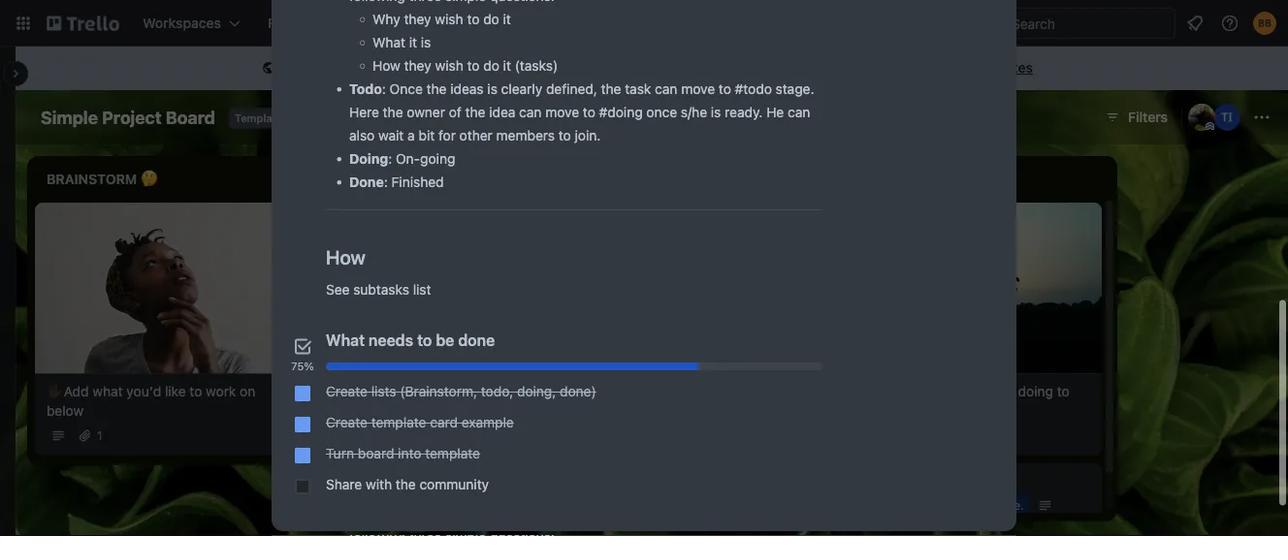 Task type: locate. For each thing, give the bounding box(es) containing it.
1 down what
[[97, 430, 102, 443]]

explore more templates
[[882, 60, 1034, 76]]

finished
[[392, 174, 444, 190]]

to left be
[[417, 331, 432, 350]]

this for this is a public template for anyone on the internet to copy.
[[283, 60, 309, 76]]

doing
[[349, 151, 388, 167]]

0 horizontal spatial on
[[240, 384, 256, 400]]

move
[[339, 384, 373, 400], [615, 384, 649, 400], [891, 384, 925, 400]]

a left public
[[327, 60, 334, 76]]

2 wish from the top
[[435, 58, 464, 74]]

0 vertical spatial this
[[283, 60, 309, 76]]

3 move from the left
[[891, 384, 925, 400]]

: left once
[[382, 81, 386, 97]]

for up ideas
[[438, 60, 455, 76]]

1 horizontal spatial move
[[615, 384, 649, 400]]

1 vertical spatial create
[[326, 415, 368, 431]]

create template card example
[[326, 415, 514, 431]]

a left the template.
[[963, 500, 970, 513]]

on up clearly
[[508, 60, 524, 76]]

2 horizontal spatial anything
[[928, 384, 982, 400]]

they up once
[[404, 58, 432, 74]]

why
[[373, 11, 401, 27]]

1 create from the top
[[326, 384, 368, 400]]

0 horizontal spatial how
[[326, 246, 366, 268]]

explore
[[882, 60, 930, 76]]

1 vertical spatial move
[[546, 104, 580, 120]]

on
[[508, 60, 524, 76], [240, 384, 256, 400]]

for
[[438, 60, 455, 76], [439, 128, 456, 144]]

can up once
[[655, 81, 678, 97]]

to
[[467, 11, 480, 27], [467, 58, 480, 74], [604, 60, 616, 76], [719, 81, 732, 97], [583, 104, 596, 120], [559, 128, 571, 144], [417, 331, 432, 350], [190, 384, 202, 400], [1058, 384, 1070, 400]]

doing,
[[517, 384, 556, 400]]

: left on-
[[388, 151, 392, 167]]

internet
[[551, 60, 600, 76]]

see subtasks list
[[326, 282, 431, 298]]

public image
[[339, 110, 355, 125]]

anything up create template card example
[[377, 384, 431, 400]]

lists
[[371, 384, 397, 400]]

1 do from the top
[[484, 11, 500, 27]]

move up started in the left of the page
[[615, 384, 649, 400]]

to right like
[[190, 384, 202, 400]]

✋🏿 for ✋🏿 move anything 'ready' here
[[322, 384, 336, 400]]

0 vertical spatial it
[[503, 11, 511, 27]]

board
[[358, 446, 394, 462]]

2 vertical spatial it
[[503, 58, 511, 74]]

0 horizontal spatial move
[[339, 384, 373, 400]]

is inside why they wish to do it what it is how they wish to do it (tasks)
[[421, 34, 431, 50]]

once
[[390, 81, 423, 97]]

anything left from
[[928, 384, 982, 400]]

1 vertical spatial they
[[404, 58, 432, 74]]

can down stage.
[[788, 104, 811, 120]]

✋🏿 move anything from doing to done here
[[874, 384, 1070, 419]]

anything inside '✋🏿 move anything that is actually started here'
[[653, 384, 707, 400]]

2 create from the top
[[326, 415, 368, 431]]

anything
[[377, 384, 431, 400], [653, 384, 707, 400], [928, 384, 982, 400]]

0 vertical spatial on
[[508, 60, 524, 76]]

✋🏿 inside '✋🏿 move anything that is actually started here'
[[598, 384, 611, 400]]

for right bit
[[439, 128, 456, 144]]

move inside '✋🏿 move anything that is actually started here'
[[615, 384, 649, 400]]

:
[[382, 81, 386, 97], [388, 151, 392, 167], [384, 174, 388, 190]]

it up clearly
[[503, 58, 511, 74]]

1 horizontal spatial this
[[897, 500, 920, 513]]

on inside ✋🏿 add what you'd like to work on below
[[240, 384, 256, 400]]

explore more templates link
[[870, 52, 1045, 83]]

1 anything from the left
[[377, 384, 431, 400]]

0 vertical spatial do
[[484, 11, 500, 27]]

a left bit
[[408, 128, 415, 144]]

1 vertical spatial wish
[[435, 58, 464, 74]]

filters button
[[1100, 102, 1174, 133]]

0 horizontal spatial 1
[[97, 430, 102, 443]]

primary element
[[0, 0, 1289, 47]]

1 vertical spatial what
[[326, 331, 365, 350]]

0 horizontal spatial a
[[327, 60, 334, 76]]

it up anyone
[[503, 11, 511, 27]]

copy.
[[620, 60, 653, 76]]

2 vertical spatial template
[[425, 446, 480, 462]]

1 vertical spatial this
[[897, 500, 920, 513]]

board inside board link
[[399, 109, 437, 125]]

can
[[655, 81, 678, 97], [519, 104, 542, 120], [788, 104, 811, 120]]

on for anyone
[[508, 60, 524, 76]]

they
[[404, 11, 432, 27], [404, 58, 432, 74]]

a
[[327, 60, 334, 76], [408, 128, 415, 144], [963, 500, 970, 513]]

0 vertical spatial wish
[[435, 11, 464, 27]]

board up bit
[[399, 109, 437, 125]]

✋🏿 inside ✋🏿 move anything from doing to done here
[[874, 384, 887, 400]]

is right 's/he'
[[711, 104, 721, 120]]

also
[[349, 128, 375, 144]]

to left #todo
[[719, 81, 732, 97]]

this left the template.
[[897, 500, 920, 513]]

this right "sm" icon
[[283, 60, 309, 76]]

card
[[430, 415, 458, 431], [923, 500, 948, 513]]

template
[[235, 112, 283, 125]]

create
[[326, 384, 368, 400], [326, 415, 368, 431]]

✋🏿 inside ✋🏿 add what you'd like to work on below
[[47, 384, 60, 400]]

create up turn
[[326, 415, 368, 431]]

here inside '✋🏿 move anything that is actually started here'
[[646, 403, 674, 419]]

wish up this is a public template for anyone on the internet to copy.
[[435, 11, 464, 27]]

is
[[421, 34, 431, 50], [313, 60, 323, 76], [488, 81, 498, 97], [711, 104, 721, 120], [739, 384, 749, 400], [951, 500, 960, 513]]

is inside '✋🏿 move anything that is actually started here'
[[739, 384, 749, 400]]

2 anything from the left
[[653, 384, 707, 400]]

0 vertical spatial a
[[327, 60, 334, 76]]

0 horizontal spatial this
[[283, 60, 309, 76]]

1 up turn
[[346, 410, 351, 424]]

is left public
[[313, 60, 323, 76]]

2 for from the top
[[439, 128, 456, 144]]

template up community
[[425, 446, 480, 462]]

1 vertical spatial it
[[409, 34, 417, 50]]

the up the wait
[[383, 104, 403, 120]]

0 vertical spatial for
[[438, 60, 455, 76]]

move
[[682, 81, 715, 97], [546, 104, 580, 120]]

#doing
[[599, 104, 643, 120]]

do up ideas
[[484, 58, 500, 74]]

move inside ✋🏿 move anything from doing to done here
[[891, 384, 925, 400]]

of
[[449, 104, 462, 120]]

2 horizontal spatial move
[[891, 384, 925, 400]]

0 horizontal spatial anything
[[377, 384, 431, 400]]

move down "defined,"
[[546, 104, 580, 120]]

1 vertical spatial card
[[923, 500, 948, 513]]

4 ✋🏿 from the left
[[874, 384, 887, 400]]

0 vertical spatial they
[[404, 11, 432, 27]]

1 vertical spatial for
[[439, 128, 456, 144]]

anything left that
[[653, 384, 707, 400]]

✋🏿 for ✋🏿 add what you'd like to work on below
[[47, 384, 60, 400]]

0 vertical spatial how
[[373, 58, 401, 74]]

move left from
[[891, 384, 925, 400]]

0 vertical spatial 1
[[346, 410, 351, 424]]

1 horizontal spatial here
[[646, 403, 674, 419]]

1 vertical spatial do
[[484, 58, 500, 74]]

template up turn board into template
[[371, 415, 427, 431]]

3 anything from the left
[[928, 384, 982, 400]]

board right project
[[166, 107, 215, 128]]

1 horizontal spatial on
[[508, 60, 524, 76]]

dmugisha (dmugisha) image
[[1189, 104, 1216, 131]]

be
[[436, 331, 455, 350]]

can up members
[[519, 104, 542, 120]]

here for ✋🏿 move anything that is actually started here
[[646, 403, 674, 419]]

0 horizontal spatial done
[[458, 331, 495, 350]]

1 move from the left
[[339, 384, 373, 400]]

1 vertical spatial a
[[408, 128, 415, 144]]

here inside ✋🏿 move anything from doing to done here
[[909, 403, 937, 419]]

75%
[[291, 361, 314, 373]]

it up once
[[409, 34, 417, 50]]

0 notifications image
[[1184, 12, 1207, 35]]

anything inside ✋🏿 move anything from doing to done here
[[928, 384, 982, 400]]

members
[[497, 128, 555, 144]]

0 vertical spatial done
[[458, 331, 495, 350]]

join.
[[575, 128, 601, 144]]

0 horizontal spatial board
[[166, 107, 215, 128]]

is left the template.
[[951, 500, 960, 513]]

what
[[373, 34, 406, 50], [326, 331, 365, 350]]

move down needs
[[339, 384, 373, 400]]

how up see
[[326, 246, 366, 268]]

1 horizontal spatial done
[[874, 403, 905, 419]]

1
[[346, 410, 351, 424], [97, 430, 102, 443]]

they right why
[[404, 11, 432, 27]]

2 ✋🏿 from the left
[[322, 384, 336, 400]]

do up anyone
[[484, 11, 500, 27]]

1 horizontal spatial board
[[399, 109, 437, 125]]

3 ✋🏿 from the left
[[598, 384, 611, 400]]

1 horizontal spatial what
[[373, 34, 406, 50]]

what down why
[[373, 34, 406, 50]]

✋🏿
[[47, 384, 60, 400], [322, 384, 336, 400], [598, 384, 611, 400], [874, 384, 887, 400]]

0 vertical spatial move
[[682, 81, 715, 97]]

1 horizontal spatial a
[[408, 128, 415, 144]]

✋🏿 for ✋🏿 move anything that is actually started here
[[598, 384, 611, 400]]

0 vertical spatial create
[[326, 384, 368, 400]]

1 vertical spatial done
[[874, 403, 905, 419]]

card left the template.
[[923, 500, 948, 513]]

a inside : once the ideas is clearly defined, the task can move to #todo stage. here the owner of the idea can move to #doing once s/he is ready. he can also wait a bit for other members to join.
[[408, 128, 415, 144]]

board
[[166, 107, 215, 128], [399, 109, 437, 125]]

0 vertical spatial what
[[373, 34, 406, 50]]

0 horizontal spatial card
[[430, 415, 458, 431]]

card down (brainstorm,
[[430, 415, 458, 431]]

2 vertical spatial :
[[384, 174, 388, 190]]

template up once
[[379, 60, 434, 76]]

1 horizontal spatial how
[[373, 58, 401, 74]]

(brainstorm,
[[400, 384, 478, 400]]

sm image
[[259, 59, 279, 79]]

0 horizontal spatial move
[[546, 104, 580, 120]]

: inside : once the ideas is clearly defined, the task can move to #todo stage. here the owner of the idea can move to #doing once s/he is ready. he can also wait a bit for other members to join.
[[382, 81, 386, 97]]

1 horizontal spatial anything
[[653, 384, 707, 400]]

0 vertical spatial :
[[382, 81, 386, 97]]

wish
[[435, 11, 464, 27], [435, 58, 464, 74]]

1 vertical spatial on
[[240, 384, 256, 400]]

2 horizontal spatial a
[[963, 500, 970, 513]]

wish up ideas
[[435, 58, 464, 74]]

to left copy.
[[604, 60, 616, 76]]

Board name text field
[[31, 102, 225, 133]]

1 ✋🏿 from the left
[[47, 384, 60, 400]]

1 wish from the top
[[435, 11, 464, 27]]

move up 's/he'
[[682, 81, 715, 97]]

task
[[625, 81, 652, 97]]

2 horizontal spatial here
[[909, 403, 937, 419]]

done
[[458, 331, 495, 350], [874, 403, 905, 419]]

clearly
[[501, 81, 543, 97]]

0 vertical spatial card
[[430, 415, 458, 431]]

on right work
[[240, 384, 256, 400]]

is right that
[[739, 384, 749, 400]]

from
[[986, 384, 1015, 400]]

board link
[[366, 102, 449, 133]]

the
[[527, 60, 548, 76], [427, 81, 447, 97], [601, 81, 622, 97], [383, 104, 403, 120], [465, 104, 486, 120], [396, 477, 416, 493]]

project
[[102, 107, 162, 128]]

this
[[283, 60, 309, 76], [897, 500, 920, 513]]

more
[[933, 60, 966, 76]]

is up this is a public template for anyone on the internet to copy.
[[421, 34, 431, 50]]

what left needs
[[326, 331, 365, 350]]

2 move from the left
[[615, 384, 649, 400]]

create left the lists
[[326, 384, 368, 400]]

needs
[[369, 331, 414, 350]]

✋🏿 move anything that is actually started here
[[598, 384, 801, 419]]

filters
[[1129, 109, 1169, 125]]

2 vertical spatial a
[[963, 500, 970, 513]]

to right doing
[[1058, 384, 1070, 400]]

move for ✋🏿 move anything from doing to done here
[[891, 384, 925, 400]]

idea
[[489, 104, 516, 120]]

1 vertical spatial :
[[388, 151, 392, 167]]

1 vertical spatial template
[[371, 415, 427, 431]]

done inside ✋🏿 move anything from doing to done here
[[874, 403, 905, 419]]

how
[[373, 58, 401, 74], [326, 246, 366, 268]]

: down doing
[[384, 174, 388, 190]]

the right with
[[396, 477, 416, 493]]

how up once
[[373, 58, 401, 74]]

see
[[326, 282, 350, 298]]

simple
[[41, 107, 98, 128]]

the right of
[[465, 104, 486, 120]]



Task type: describe. For each thing, give the bounding box(es) containing it.
anything for that
[[653, 384, 707, 400]]

example
[[462, 415, 514, 431]]

move for ✋🏿 move anything that is actually started here
[[615, 384, 649, 400]]

here
[[349, 104, 379, 120]]

owner
[[407, 104, 445, 120]]

on for work
[[240, 384, 256, 400]]

0 horizontal spatial what
[[326, 331, 365, 350]]

to up this is a public template for anyone on the internet to copy.
[[467, 11, 480, 27]]

2 horizontal spatial can
[[788, 104, 811, 120]]

going
[[420, 151, 456, 167]]

2 do from the top
[[484, 58, 500, 74]]

wait
[[379, 128, 404, 144]]

list
[[413, 282, 431, 298]]

for inside : once the ideas is clearly defined, the task can move to #todo stage. here the owner of the idea can move to #doing once s/he is ready. he can also wait a bit for other members to join.
[[439, 128, 456, 144]]

2 they from the top
[[404, 58, 432, 74]]

other
[[460, 128, 493, 144]]

on-
[[396, 151, 420, 167]]

1 horizontal spatial card
[[923, 500, 948, 513]]

he
[[767, 104, 785, 120]]

show menu image
[[1253, 108, 1272, 127]]

bob builder (bobbuilder40) image
[[1254, 12, 1277, 35]]

community
[[420, 477, 489, 493]]

trello inspiration (inspiringtaco) image
[[1214, 104, 1241, 131]]

board inside board name text field
[[166, 107, 215, 128]]

1 for from the top
[[438, 60, 455, 76]]

template.
[[973, 500, 1025, 513]]

what inside why they wish to do it what it is how they wish to do it (tasks)
[[373, 34, 406, 50]]

defined,
[[546, 81, 598, 97]]

ideas
[[451, 81, 484, 97]]

public
[[338, 60, 376, 76]]

that
[[710, 384, 735, 400]]

anything for 'ready'
[[377, 384, 431, 400]]

1 horizontal spatial can
[[655, 81, 678, 97]]

stage.
[[776, 81, 815, 97]]

below
[[47, 403, 84, 419]]

customize views image
[[459, 108, 478, 127]]

doing : on-going done : finished
[[349, 151, 456, 190]]

with
[[366, 477, 392, 493]]

✋🏿 move anything 'ready' here
[[322, 384, 509, 400]]

this for this card is a template.
[[897, 500, 920, 513]]

'ready'
[[435, 384, 478, 400]]

templates
[[970, 60, 1034, 76]]

0 vertical spatial template
[[379, 60, 434, 76]]

✋🏿 move anything 'ready' here link
[[322, 382, 547, 401]]

to inside ✋🏿 add what you'd like to work on below
[[190, 384, 202, 400]]

into
[[398, 446, 422, 462]]

1 they from the top
[[404, 11, 432, 27]]

create lists (brainstorm, todo, doing, done)
[[326, 384, 597, 400]]

open information menu image
[[1221, 14, 1240, 33]]

1 horizontal spatial move
[[682, 81, 715, 97]]

to inside ✋🏿 move anything from doing to done here
[[1058, 384, 1070, 400]]

✋🏿 add what you'd like to work on below
[[47, 384, 256, 419]]

0 horizontal spatial can
[[519, 104, 542, 120]]

move for ✋🏿 move anything 'ready' here
[[339, 384, 373, 400]]

subtasks
[[354, 282, 410, 298]]

why they wish to do it what it is how they wish to do it (tasks)
[[373, 11, 558, 74]]

to up ideas
[[467, 58, 480, 74]]

turn
[[326, 446, 354, 462]]

✋🏿 move anything from doing to done here link
[[874, 382, 1091, 421]]

doing
[[1019, 384, 1054, 400]]

to left join.
[[559, 128, 571, 144]]

to up join.
[[583, 104, 596, 120]]

once
[[647, 104, 678, 120]]

turn board into template
[[326, 446, 480, 462]]

the up #doing
[[601, 81, 622, 97]]

anyone
[[459, 60, 504, 76]]

share
[[326, 477, 362, 493]]

✋🏿 add what you'd like to work on below link
[[47, 382, 272, 421]]

the up owner
[[427, 81, 447, 97]]

: once the ideas is clearly defined, the task can move to #todo stage. here the owner of the idea can move to #doing once s/he is ready. he can also wait a bit for other members to join.
[[349, 81, 815, 144]]

s/he
[[681, 104, 708, 120]]

Search field
[[1006, 9, 1175, 38]]

like
[[165, 384, 186, 400]]

how inside why they wish to do it what it is how they wish to do it (tasks)
[[373, 58, 401, 74]]

you'd
[[127, 384, 161, 400]]

here for ✋🏿 move anything from doing to done here
[[909, 403, 937, 419]]

share with the community
[[326, 477, 489, 493]]

switch to… image
[[14, 14, 33, 33]]

anything for from
[[928, 384, 982, 400]]

(tasks)
[[515, 58, 558, 74]]

what needs to be done
[[326, 331, 495, 350]]

what
[[93, 384, 123, 400]]

done)
[[560, 384, 597, 400]]

create for create lists (brainstorm, todo, doing, done)
[[326, 384, 368, 400]]

is down anyone
[[488, 81, 498, 97]]

1 vertical spatial 1
[[97, 430, 102, 443]]

todo,
[[481, 384, 514, 400]]

bit
[[419, 128, 435, 144]]

this card is a template.
[[897, 500, 1025, 513]]

work
[[206, 384, 236, 400]]

todo
[[349, 81, 382, 97]]

add
[[64, 384, 89, 400]]

started
[[598, 403, 643, 419]]

1 horizontal spatial 1
[[346, 410, 351, 424]]

simple project board
[[41, 107, 215, 128]]

✋🏿 move anything that is actually started here link
[[598, 382, 823, 421]]

create for create template card example
[[326, 415, 368, 431]]

✋🏿 for ✋🏿 move anything from doing to done here
[[874, 384, 887, 400]]

actually
[[753, 384, 801, 400]]

0 horizontal spatial here
[[481, 384, 509, 400]]

#todo
[[735, 81, 772, 97]]

done
[[349, 174, 384, 190]]

1 vertical spatial how
[[326, 246, 366, 268]]

this is a public template for anyone on the internet to copy.
[[283, 60, 653, 76]]

the up clearly
[[527, 60, 548, 76]]

ready.
[[725, 104, 763, 120]]



Task type: vqa. For each thing, say whether or not it's contained in the screenshot.
Public IMAGE
yes



